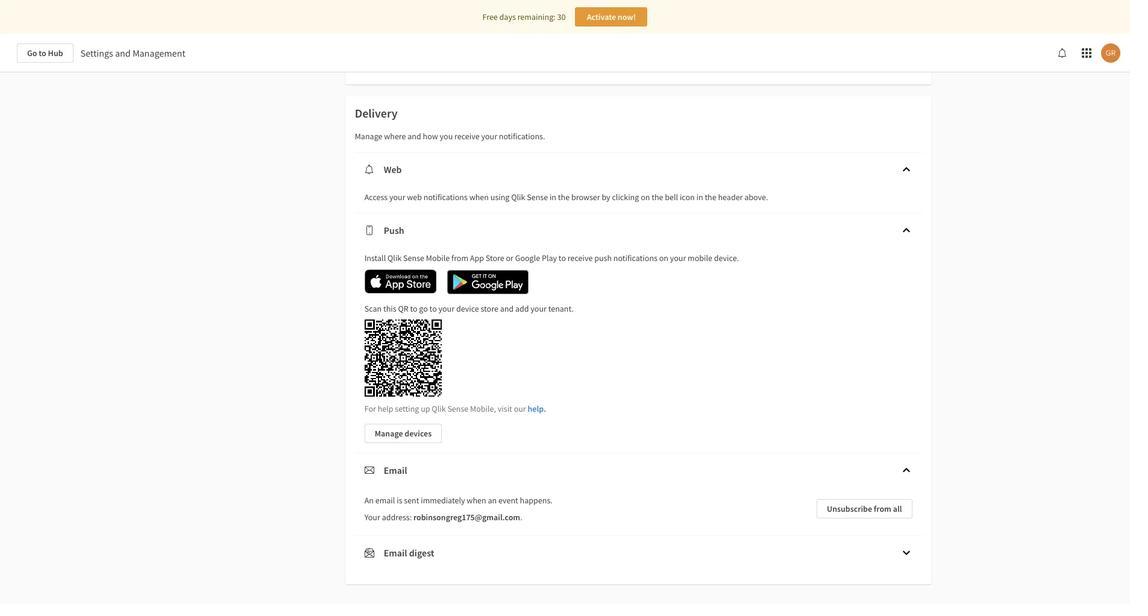 Task type: describe. For each thing, give the bounding box(es) containing it.
email for email
[[384, 464, 407, 476]]

manage for manage devices
[[375, 428, 403, 439]]

where
[[384, 131, 406, 142]]

days
[[500, 11, 516, 22]]

download qlik sense mobile saas from the apple app store image
[[365, 270, 437, 294]]

store
[[486, 253, 505, 264]]

access
[[365, 192, 388, 203]]

unsubscribe
[[827, 503, 873, 514]]

above.
[[745, 192, 769, 203]]

push
[[384, 224, 404, 236]]

greg robinson image
[[1102, 43, 1121, 63]]

0 vertical spatial from
[[452, 253, 469, 264]]

icon
[[680, 192, 695, 203]]

email digest
[[384, 547, 434, 559]]

free days remaining: 30
[[483, 11, 566, 22]]

all
[[893, 503, 902, 514]]

3 the from the left
[[705, 192, 717, 203]]

free
[[483, 11, 498, 22]]

0 vertical spatial receive
[[455, 131, 480, 142]]

manage where and how you receive your notifications.
[[355, 131, 545, 142]]

robinsongreg175@gmail.com
[[414, 512, 520, 523]]

an
[[365, 495, 374, 506]]

your left the mobile
[[670, 253, 686, 264]]

qr
[[398, 303, 409, 314]]

email digest button
[[355, 536, 922, 570]]

web button
[[355, 153, 922, 186]]

manage devices button
[[365, 424, 442, 443]]

visit
[[498, 403, 512, 414]]

0 horizontal spatial on
[[641, 192, 650, 203]]

0 vertical spatial when
[[470, 192, 489, 203]]

0 horizontal spatial notifications
[[424, 192, 468, 203]]

0 vertical spatial qlik
[[511, 192, 525, 203]]

go
[[27, 48, 37, 58]]

an
[[488, 495, 497, 506]]

your left web
[[390, 192, 406, 203]]

go
[[419, 303, 428, 314]]

clicking
[[612, 192, 639, 203]]

your left notifications.
[[481, 131, 497, 142]]

unsubscribe from all
[[827, 503, 902, 514]]

for help setting up qlik sense mobile, visit our help.
[[365, 403, 546, 414]]

30
[[557, 11, 566, 22]]

digest
[[409, 547, 434, 559]]

our
[[514, 403, 526, 414]]

0 horizontal spatial and
[[115, 47, 131, 59]]

hub
[[48, 48, 63, 58]]

devices
[[405, 428, 432, 439]]

email button
[[355, 453, 922, 487]]

bell
[[665, 192, 678, 203]]

activate now!
[[587, 11, 636, 22]]

1 vertical spatial on
[[660, 253, 669, 264]]

up
[[421, 403, 430, 414]]

manage devices
[[375, 428, 432, 439]]

or
[[506, 253, 514, 264]]

activate
[[587, 11, 616, 22]]



Task type: vqa. For each thing, say whether or not it's contained in the screenshot.
Immediately
yes



Task type: locate. For each thing, give the bounding box(es) containing it.
help. link
[[528, 403, 546, 414]]

email
[[384, 464, 407, 476], [384, 547, 407, 559]]

in left browser
[[550, 192, 557, 203]]

sense left mobile,
[[448, 403, 469, 414]]

push
[[595, 253, 612, 264]]

1 in from the left
[[550, 192, 557, 203]]

play
[[542, 253, 557, 264]]

from left app
[[452, 253, 469, 264]]

mobile
[[688, 253, 713, 264]]

how
[[423, 131, 438, 142]]

and right settings
[[115, 47, 131, 59]]

1 vertical spatial notifications
[[614, 253, 658, 264]]

go to hub
[[27, 48, 63, 58]]

using
[[491, 192, 510, 203]]

event
[[499, 495, 518, 506]]

1 horizontal spatial receive
[[568, 253, 593, 264]]

this
[[383, 303, 397, 314]]

app
[[470, 253, 484, 264]]

notifications.
[[499, 131, 545, 142]]

0 horizontal spatial qlik
[[388, 253, 402, 264]]

from
[[452, 253, 469, 264], [874, 503, 892, 514]]

2 horizontal spatial qlik
[[511, 192, 525, 203]]

1 horizontal spatial in
[[697, 192, 703, 203]]

when inside an email is sent immediately when an event happens. your address: robinsongreg175@gmail.com .
[[467, 495, 486, 506]]

browser
[[572, 192, 600, 203]]

address:
[[382, 512, 412, 523]]

your
[[481, 131, 497, 142], [390, 192, 406, 203], [670, 253, 686, 264], [439, 303, 455, 314], [531, 303, 547, 314]]

help.
[[528, 403, 546, 414]]

qlik right using
[[511, 192, 525, 203]]

1 vertical spatial and
[[408, 131, 421, 142]]

manage down help
[[375, 428, 403, 439]]

manage inside button
[[375, 428, 403, 439]]

1 email from the top
[[384, 464, 407, 476]]

receive right 'you'
[[455, 131, 480, 142]]

your left device
[[439, 303, 455, 314]]

email inside dropdown button
[[384, 547, 407, 559]]

immediately
[[421, 495, 465, 506]]

by
[[602, 192, 611, 203]]

0 horizontal spatial in
[[550, 192, 557, 203]]

from inside button
[[874, 503, 892, 514]]

1 horizontal spatial the
[[652, 192, 664, 203]]

when
[[470, 192, 489, 203], [467, 495, 486, 506]]

email
[[376, 495, 395, 506]]

2 vertical spatial and
[[500, 303, 514, 314]]

2 in from the left
[[697, 192, 703, 203]]

1 vertical spatial qlik
[[388, 253, 402, 264]]

sent
[[404, 495, 419, 506]]

email up "is"
[[384, 464, 407, 476]]

access your web notifications when using qlik sense in the browser by clicking on the bell icon in the header above.
[[365, 192, 769, 203]]

0 horizontal spatial sense
[[403, 253, 425, 264]]

1 horizontal spatial and
[[408, 131, 421, 142]]

manage down 'delivery'
[[355, 131, 383, 142]]

mobile
[[426, 253, 450, 264]]

.
[[520, 512, 523, 523]]

remaining:
[[518, 11, 556, 22]]

google
[[515, 253, 540, 264]]

qlik right "up" in the bottom left of the page
[[432, 403, 446, 414]]

activate now! link
[[576, 7, 648, 27]]

tenant.
[[549, 303, 574, 314]]

setting
[[395, 403, 419, 414]]

on
[[641, 192, 650, 203], [660, 253, 669, 264]]

device.
[[714, 253, 739, 264]]

and left add
[[500, 303, 514, 314]]

settings
[[81, 47, 113, 59]]

management
[[133, 47, 185, 59]]

0 vertical spatial manage
[[355, 131, 383, 142]]

when left using
[[470, 192, 489, 203]]

0 horizontal spatial receive
[[455, 131, 480, 142]]

install qlik sense mobile from app store or google play to receive push notifications on your mobile device.
[[365, 253, 739, 264]]

sense left mobile
[[403, 253, 425, 264]]

scan
[[365, 303, 382, 314]]

sense
[[527, 192, 548, 203], [403, 253, 425, 264], [448, 403, 469, 414]]

now!
[[618, 11, 636, 22]]

1 horizontal spatial sense
[[448, 403, 469, 414]]

in right icon on the top right
[[697, 192, 703, 203]]

web
[[407, 192, 422, 203]]

get qlik sense mobile saas on the google play store. image
[[442, 264, 535, 300]]

when left an
[[467, 495, 486, 506]]

manage for manage where and how you receive your notifications.
[[355, 131, 383, 142]]

device
[[456, 303, 479, 314]]

notifications right web
[[424, 192, 468, 203]]

email for email digest
[[384, 547, 407, 559]]

1 vertical spatial from
[[874, 503, 892, 514]]

in
[[550, 192, 557, 203], [697, 192, 703, 203]]

0 horizontal spatial the
[[558, 192, 570, 203]]

2 the from the left
[[652, 192, 664, 203]]

qlik right install
[[388, 253, 402, 264]]

2 horizontal spatial sense
[[527, 192, 548, 203]]

2 horizontal spatial the
[[705, 192, 717, 203]]

install
[[365, 253, 386, 264]]

mobile,
[[470, 403, 496, 414]]

1 horizontal spatial notifications
[[614, 253, 658, 264]]

and left how
[[408, 131, 421, 142]]

receive
[[455, 131, 480, 142], [568, 253, 593, 264]]

header
[[718, 192, 743, 203]]

the left header
[[705, 192, 717, 203]]

the
[[558, 192, 570, 203], [652, 192, 664, 203], [705, 192, 717, 203]]

on left the mobile
[[660, 253, 669, 264]]

1 the from the left
[[558, 192, 570, 203]]

the left browser
[[558, 192, 570, 203]]

1 horizontal spatial on
[[660, 253, 669, 264]]

2 email from the top
[[384, 547, 407, 559]]

1 vertical spatial manage
[[375, 428, 403, 439]]

settings and management
[[81, 47, 185, 59]]

0 vertical spatial sense
[[527, 192, 548, 203]]

store
[[481, 303, 499, 314]]

1 vertical spatial receive
[[568, 253, 593, 264]]

you
[[440, 131, 453, 142]]

notifications down push dropdown button
[[614, 253, 658, 264]]

is
[[397, 495, 403, 506]]

manage
[[355, 131, 383, 142], [375, 428, 403, 439]]

your right add
[[531, 303, 547, 314]]

0 vertical spatial on
[[641, 192, 650, 203]]

go to hub link
[[17, 43, 73, 63]]

2 vertical spatial qlik
[[432, 403, 446, 414]]

2 horizontal spatial and
[[500, 303, 514, 314]]

add
[[516, 303, 529, 314]]

your
[[365, 512, 380, 523]]

1 vertical spatial email
[[384, 547, 407, 559]]

sense right using
[[527, 192, 548, 203]]

0 vertical spatial email
[[384, 464, 407, 476]]

web
[[384, 163, 402, 175]]

1 horizontal spatial from
[[874, 503, 892, 514]]

push button
[[355, 213, 922, 247]]

1 vertical spatial sense
[[403, 253, 425, 264]]

scan this qr to go to your device store and add your tenant.
[[365, 303, 574, 314]]

and
[[115, 47, 131, 59], [408, 131, 421, 142], [500, 303, 514, 314]]

email inside dropdown button
[[384, 464, 407, 476]]

help
[[378, 403, 394, 414]]

1 horizontal spatial qlik
[[432, 403, 446, 414]]

from left all
[[874, 503, 892, 514]]

notifications
[[424, 192, 468, 203], [614, 253, 658, 264]]

happens.
[[520, 495, 553, 506]]

0 vertical spatial and
[[115, 47, 131, 59]]

the left the bell
[[652, 192, 664, 203]]

qlik
[[511, 192, 525, 203], [388, 253, 402, 264], [432, 403, 446, 414]]

unsubscribe from all button
[[817, 499, 913, 518]]

email left digest
[[384, 547, 407, 559]]

2 vertical spatial sense
[[448, 403, 469, 414]]

on right clicking
[[641, 192, 650, 203]]

0 vertical spatial notifications
[[424, 192, 468, 203]]

0 horizontal spatial from
[[452, 253, 469, 264]]

receive left push
[[568, 253, 593, 264]]

1 vertical spatial when
[[467, 495, 486, 506]]

for
[[365, 403, 376, 414]]

an email is sent immediately when an event happens. your address: robinsongreg175@gmail.com .
[[365, 495, 553, 523]]

delivery
[[355, 106, 398, 121]]



